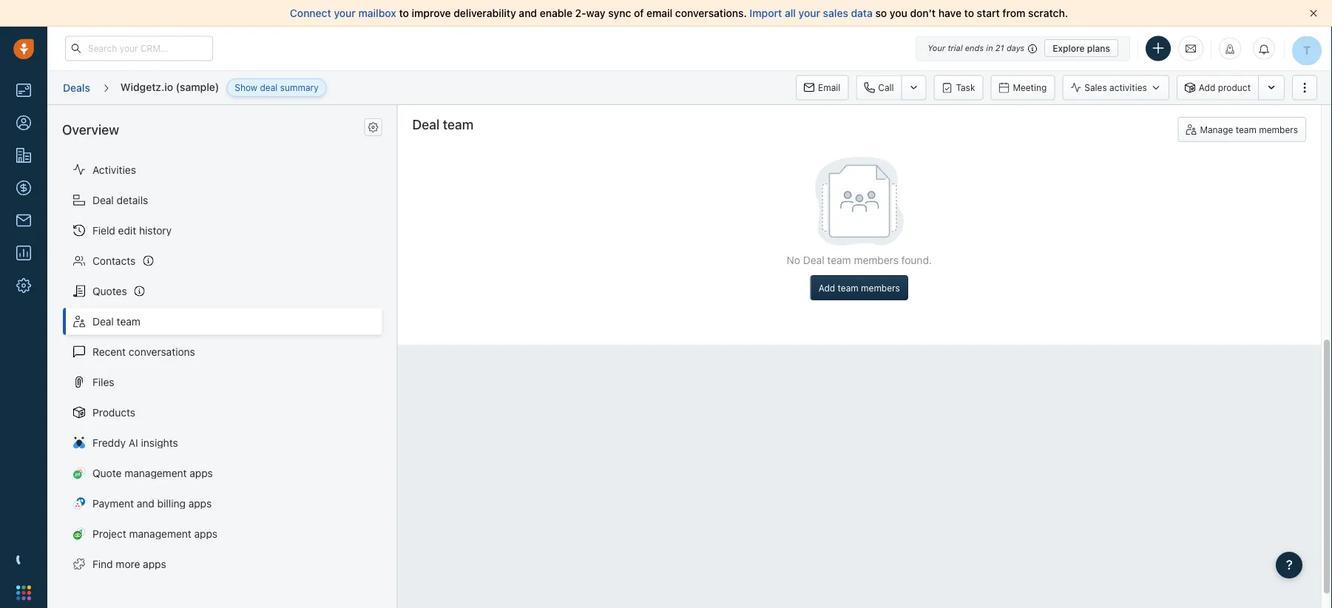 Task type: vqa. For each thing, say whether or not it's contained in the screenshot.
plans
yes



Task type: locate. For each thing, give the bounding box(es) containing it.
and
[[519, 7, 537, 19], [137, 497, 155, 509]]

0 vertical spatial add
[[1199, 82, 1216, 93]]

0 horizontal spatial your
[[334, 7, 356, 19]]

1 vertical spatial add
[[819, 283, 835, 293]]

0 vertical spatial deal team
[[413, 116, 474, 132]]

email button
[[796, 75, 849, 100]]

edit
[[118, 224, 136, 236]]

of
[[634, 7, 644, 19]]

and left enable
[[519, 7, 537, 19]]

management up payment and billing apps
[[124, 467, 187, 479]]

sales
[[1085, 82, 1107, 93]]

improve
[[412, 7, 451, 19]]

management for project
[[129, 527, 191, 540]]

members up add team members button
[[854, 254, 899, 266]]

summary
[[280, 82, 319, 93]]

sync
[[608, 7, 631, 19]]

freshworks switcher image
[[16, 585, 31, 600]]

deal team
[[413, 116, 474, 132], [92, 315, 141, 327]]

recent
[[92, 345, 126, 358]]

connect your mailbox link
[[290, 7, 399, 19]]

add product
[[1199, 82, 1251, 93]]

your right all
[[799, 7, 821, 19]]

1 horizontal spatial deal team
[[413, 116, 474, 132]]

apps right more
[[143, 558, 166, 570]]

add down no deal team members found.
[[819, 283, 835, 293]]

your left mailbox
[[334, 7, 356, 19]]

manage team members button
[[1178, 117, 1307, 142]]

show deal summary
[[235, 82, 319, 93]]

recent conversations
[[92, 345, 195, 358]]

field
[[92, 224, 115, 236]]

0 vertical spatial members
[[1260, 124, 1299, 135]]

close image
[[1310, 10, 1318, 17]]

2-
[[575, 7, 586, 19]]

members down no deal team members found.
[[861, 283, 900, 293]]

contacts
[[92, 254, 136, 267]]

deal
[[413, 116, 440, 132], [92, 194, 114, 206], [803, 254, 825, 266], [92, 315, 114, 327]]

apps down payment and billing apps
[[194, 527, 218, 540]]

2 vertical spatial members
[[861, 283, 900, 293]]

1 vertical spatial deal team
[[92, 315, 141, 327]]

1 vertical spatial management
[[129, 527, 191, 540]]

sales
[[823, 7, 849, 19]]

don't
[[910, 7, 936, 19]]

freddy
[[92, 436, 126, 449]]

add left product
[[1199, 82, 1216, 93]]

0 horizontal spatial add
[[819, 283, 835, 293]]

2 to from the left
[[965, 7, 974, 19]]

0 vertical spatial management
[[124, 467, 187, 479]]

way
[[586, 7, 606, 19]]

0 horizontal spatial to
[[399, 7, 409, 19]]

details
[[117, 194, 148, 206]]

2 your from the left
[[799, 7, 821, 19]]

sales activities button
[[1063, 75, 1177, 100], [1063, 75, 1170, 100]]

ends
[[965, 43, 984, 53]]

project
[[92, 527, 126, 540]]

add
[[1199, 82, 1216, 93], [819, 283, 835, 293]]

add inside add product button
[[1199, 82, 1216, 93]]

team
[[443, 116, 474, 132], [1236, 124, 1257, 135], [827, 254, 851, 266], [838, 283, 859, 293], [117, 315, 141, 327]]

found.
[[902, 254, 932, 266]]

conversations.
[[675, 7, 747, 19]]

1 your from the left
[[334, 7, 356, 19]]

field edit history
[[92, 224, 172, 236]]

management
[[124, 467, 187, 479], [129, 527, 191, 540]]

days
[[1007, 43, 1025, 53]]

your
[[334, 7, 356, 19], [799, 7, 821, 19]]

explore
[[1053, 43, 1085, 53]]

deal team right mng settings image
[[413, 116, 474, 132]]

members for manage team members
[[1260, 124, 1299, 135]]

import all your sales data link
[[750, 7, 876, 19]]

manage team members
[[1200, 124, 1299, 135]]

deal team down quotes
[[92, 315, 141, 327]]

to left start
[[965, 7, 974, 19]]

add for add team members
[[819, 283, 835, 293]]

apps up payment and billing apps
[[190, 467, 213, 479]]

management down payment and billing apps
[[129, 527, 191, 540]]

0 horizontal spatial and
[[137, 497, 155, 509]]

products
[[92, 406, 135, 418]]

1 horizontal spatial to
[[965, 7, 974, 19]]

deal up recent
[[92, 315, 114, 327]]

1 horizontal spatial add
[[1199, 82, 1216, 93]]

members
[[1260, 124, 1299, 135], [854, 254, 899, 266], [861, 283, 900, 293]]

apps
[[190, 467, 213, 479], [188, 497, 212, 509], [194, 527, 218, 540], [143, 558, 166, 570]]

and left billing
[[137, 497, 155, 509]]

call
[[878, 82, 894, 93]]

insights
[[141, 436, 178, 449]]

to right mailbox
[[399, 7, 409, 19]]

payment and billing apps
[[92, 497, 212, 509]]

to
[[399, 7, 409, 19], [965, 7, 974, 19]]

history
[[139, 224, 172, 236]]

in
[[987, 43, 993, 53]]

add product button
[[1177, 75, 1259, 100]]

1 horizontal spatial your
[[799, 7, 821, 19]]

connect your mailbox to improve deliverability and enable 2-way sync of email conversations. import all your sales data so you don't have to start from scratch.
[[290, 7, 1068, 19]]

0 vertical spatial and
[[519, 7, 537, 19]]

members right manage
[[1260, 124, 1299, 135]]

1 vertical spatial and
[[137, 497, 155, 509]]

activities
[[92, 163, 136, 176]]

no
[[787, 254, 801, 266]]

payment
[[92, 497, 134, 509]]

(sample)
[[176, 80, 219, 93]]

manage
[[1200, 124, 1234, 135]]

add inside add team members button
[[819, 283, 835, 293]]

1 vertical spatial members
[[854, 254, 899, 266]]



Task type: describe. For each thing, give the bounding box(es) containing it.
enable
[[540, 7, 573, 19]]

0 horizontal spatial deal team
[[92, 315, 141, 327]]

your trial ends in 21 days
[[928, 43, 1025, 53]]

mng settings image
[[368, 122, 378, 133]]

product
[[1218, 82, 1251, 93]]

apps for find more apps
[[143, 558, 166, 570]]

quotes
[[92, 285, 127, 297]]

apps for project management apps
[[194, 527, 218, 540]]

start
[[977, 7, 1000, 19]]

task button
[[934, 75, 984, 100]]

email
[[647, 7, 673, 19]]

call button
[[856, 75, 902, 100]]

add team members button
[[811, 275, 908, 300]]

email
[[818, 82, 841, 93]]

1 horizontal spatial and
[[519, 7, 537, 19]]

find more apps
[[92, 558, 166, 570]]

widgetz.io
[[121, 80, 173, 93]]

your
[[928, 43, 946, 53]]

email image
[[1186, 42, 1196, 55]]

you
[[890, 7, 908, 19]]

files
[[92, 376, 114, 388]]

explore plans
[[1053, 43, 1111, 53]]

scratch.
[[1029, 7, 1068, 19]]

find
[[92, 558, 113, 570]]

add for add product
[[1199, 82, 1216, 93]]

import
[[750, 7, 782, 19]]

deals link
[[62, 76, 91, 99]]

sales activities
[[1085, 82, 1147, 93]]

show
[[235, 82, 258, 93]]

data
[[851, 7, 873, 19]]

deals
[[63, 81, 90, 93]]

meeting
[[1013, 82, 1047, 93]]

add team members
[[819, 283, 900, 293]]

Search your CRM... text field
[[65, 36, 213, 61]]

plans
[[1088, 43, 1111, 53]]

activities
[[1110, 82, 1147, 93]]

deal details
[[92, 194, 148, 206]]

trial
[[948, 43, 963, 53]]

so
[[876, 7, 887, 19]]

deal left details
[[92, 194, 114, 206]]

apps right billing
[[188, 497, 212, 509]]

quote
[[92, 467, 122, 479]]

billing
[[157, 497, 186, 509]]

deal right mng settings image
[[413, 116, 440, 132]]

1 to from the left
[[399, 7, 409, 19]]

explore plans link
[[1045, 39, 1119, 57]]

ai
[[129, 436, 138, 449]]

from
[[1003, 7, 1026, 19]]

quote management apps
[[92, 467, 213, 479]]

all
[[785, 7, 796, 19]]

no deal team members found.
[[787, 254, 932, 266]]

21
[[996, 43, 1005, 53]]

deal
[[260, 82, 278, 93]]

have
[[939, 7, 962, 19]]

project management apps
[[92, 527, 218, 540]]

mailbox
[[359, 7, 396, 19]]

apps for quote management apps
[[190, 467, 213, 479]]

more
[[116, 558, 140, 570]]

overview
[[62, 121, 119, 137]]

deal right no
[[803, 254, 825, 266]]

widgetz.io (sample)
[[121, 80, 219, 93]]

deliverability
[[454, 7, 516, 19]]

meeting button
[[991, 75, 1055, 100]]

conversations
[[129, 345, 195, 358]]

management for quote
[[124, 467, 187, 479]]

connect
[[290, 7, 331, 19]]

task
[[956, 82, 975, 93]]

members for add team members
[[861, 283, 900, 293]]

freddy ai insights
[[92, 436, 178, 449]]



